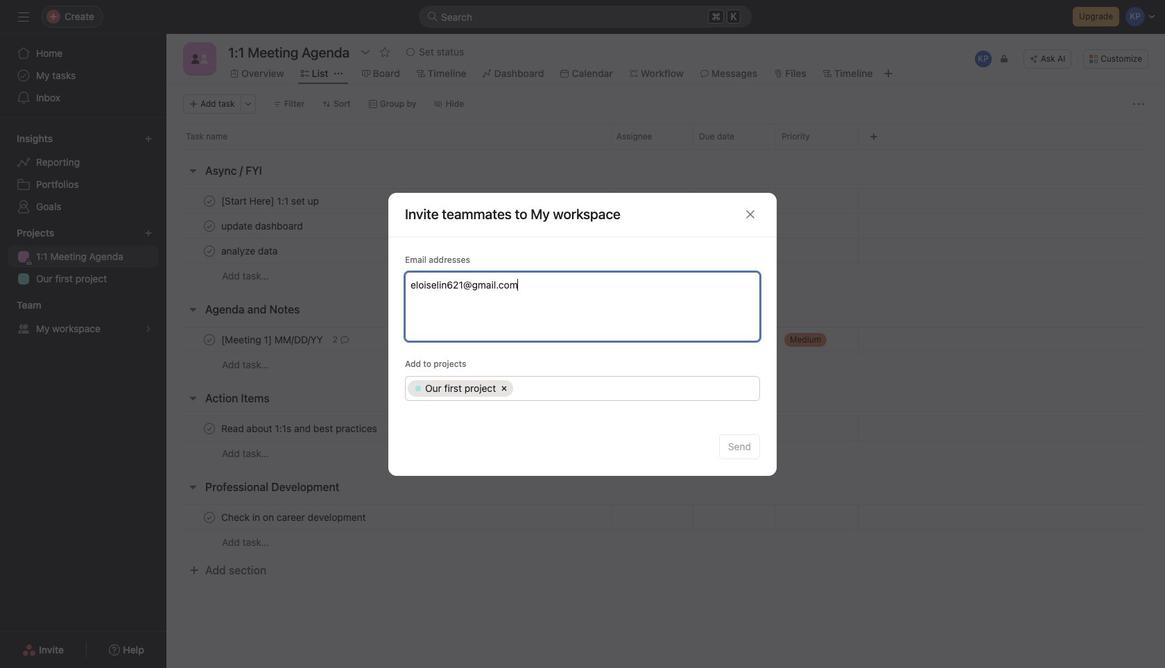 Task type: vqa. For each thing, say whether or not it's contained in the screenshot.
— associated with — dropdown button
no



Task type: locate. For each thing, give the bounding box(es) containing it.
1 mark complete image from the top
[[201, 193, 218, 209]]

0 vertical spatial mark complete image
[[201, 218, 218, 234]]

task name text field inside check in on career development cell
[[219, 510, 370, 524]]

mark complete image
[[201, 218, 218, 234], [201, 243, 218, 259], [201, 420, 218, 437]]

cell
[[693, 238, 776, 264], [408, 380, 514, 397], [516, 380, 756, 397]]

mark complete image for header professional development tree grid's collapse task list for this group image
[[201, 509, 218, 526]]

2 mark complete checkbox from the top
[[201, 331, 218, 348]]

1 vertical spatial collapse task list for this group image
[[187, 482, 198, 493]]

global element
[[0, 34, 167, 117]]

task name text field inside "read about 1:1s and best practices" cell
[[219, 422, 382, 435]]

projects element
[[0, 221, 167, 293]]

1 collapse task list for this group image from the top
[[187, 165, 198, 176]]

mark complete image inside update dashboard cell
[[201, 218, 218, 234]]

2 vertical spatial mark complete image
[[201, 509, 218, 526]]

1 vertical spatial mark complete image
[[201, 243, 218, 259]]

Task name text field
[[219, 194, 323, 208], [219, 219, 307, 233], [219, 333, 327, 347], [219, 422, 382, 435]]

2 mark complete image from the top
[[201, 331, 218, 348]]

2 mark complete image from the top
[[201, 243, 218, 259]]

hide sidebar image
[[18, 11, 29, 22]]

collapse task list for this group image
[[187, 393, 198, 404], [187, 482, 198, 493]]

0 vertical spatial collapse task list for this group image
[[187, 393, 198, 404]]

4 mark complete checkbox from the top
[[201, 509, 218, 526]]

close this dialog image
[[745, 209, 756, 220]]

3 mark complete image from the top
[[201, 420, 218, 437]]

mark complete checkbox for task name text box within check in on career development cell
[[201, 509, 218, 526]]

1 task name text field from the top
[[219, 244, 282, 258]]

header async / fyi tree grid
[[167, 188, 1166, 289]]

task name text field for mark complete image within the update dashboard cell
[[219, 219, 307, 233]]

1 vertical spatial mark complete checkbox
[[201, 331, 218, 348]]

4 task name text field from the top
[[219, 422, 382, 435]]

Mark complete checkbox
[[201, 193, 218, 209], [201, 243, 218, 259], [201, 420, 218, 437], [201, 509, 218, 526]]

collapse task list for this group image
[[187, 165, 198, 176], [187, 304, 198, 315]]

people image
[[192, 51, 208, 67]]

analyze data cell
[[167, 238, 611, 264]]

mark complete image inside analyze data cell
[[201, 243, 218, 259]]

0 vertical spatial mark complete image
[[201, 193, 218, 209]]

2 collapse task list for this group image from the top
[[187, 482, 198, 493]]

task name text field inside update dashboard cell
[[219, 219, 307, 233]]

1 mark complete image from the top
[[201, 218, 218, 234]]

read about 1:1s and best practices cell
[[167, 416, 611, 441]]

mark complete image for collapse task list for this group icon related to header agenda and notes tree grid
[[201, 331, 218, 348]]

mark complete image inside "read about 1:1s and best practices" cell
[[201, 420, 218, 437]]

1 vertical spatial collapse task list for this group image
[[187, 304, 198, 315]]

1 collapse task list for this group image from the top
[[187, 393, 198, 404]]

header agenda and notes tree grid
[[167, 327, 1166, 377]]

mark complete image for analyze data cell
[[201, 243, 218, 259]]

task name text field for mark complete icon inside the [start here] 1:1 set up cell
[[219, 194, 323, 208]]

1 mark complete checkbox from the top
[[201, 193, 218, 209]]

0 vertical spatial collapse task list for this group image
[[187, 165, 198, 176]]

[start here] 1:1 set up cell
[[167, 188, 611, 214]]

mark complete image
[[201, 193, 218, 209], [201, 331, 218, 348], [201, 509, 218, 526]]

mark complete checkbox inside analyze data cell
[[201, 243, 218, 259]]

mark complete checkbox inside [meeting 1] mm/dd/yy cell
[[201, 331, 218, 348]]

mark complete image inside check in on career development cell
[[201, 509, 218, 526]]

2 comments image
[[341, 336, 349, 344]]

[meeting 1] mm/dd/yy cell
[[167, 327, 611, 353]]

3 task name text field from the top
[[219, 333, 327, 347]]

dialog
[[389, 193, 777, 476]]

Mark complete checkbox
[[201, 218, 218, 234], [201, 331, 218, 348]]

0 vertical spatial task name text field
[[219, 244, 282, 258]]

row
[[167, 124, 1166, 149], [183, 148, 1149, 150], [167, 188, 1166, 214], [167, 213, 1166, 239], [167, 238, 1166, 264], [167, 263, 1166, 289], [167, 327, 1166, 353], [167, 352, 1166, 377], [406, 376, 760, 400], [167, 416, 1166, 441], [167, 441, 1166, 466], [167, 504, 1166, 530], [167, 529, 1166, 555]]

mark complete image inside [meeting 1] mm/dd/yy cell
[[201, 331, 218, 348]]

1 mark complete checkbox from the top
[[201, 218, 218, 234]]

header professional development tree grid
[[167, 504, 1166, 555]]

Task name text field
[[219, 244, 282, 258], [219, 510, 370, 524]]

3 mark complete image from the top
[[201, 509, 218, 526]]

task name text field inside [start here] 1:1 set up cell
[[219, 194, 323, 208]]

None text field
[[225, 40, 353, 65]]

task name text field inside [meeting 1] mm/dd/yy cell
[[219, 333, 327, 347]]

2 collapse task list for this group image from the top
[[187, 304, 198, 315]]

mark complete checkbox for task name text field within [meeting 1] mm/dd/yy cell
[[201, 331, 218, 348]]

check in on career development cell
[[167, 504, 611, 530]]

task name text field for mark complete icon in the [meeting 1] mm/dd/yy cell
[[219, 333, 327, 347]]

mark complete checkbox inside check in on career development cell
[[201, 509, 218, 526]]

2 vertical spatial mark complete image
[[201, 420, 218, 437]]

2 task name text field from the top
[[219, 510, 370, 524]]

2 task name text field from the top
[[219, 219, 307, 233]]

3 mark complete checkbox from the top
[[201, 420, 218, 437]]

prominent image
[[427, 11, 439, 22]]

2 mark complete checkbox from the top
[[201, 243, 218, 259]]

task name text field for check in on career development cell
[[219, 510, 370, 524]]

task name text field for mark complete image inside the "read about 1:1s and best practices" cell
[[219, 422, 382, 435]]

update dashboard cell
[[167, 213, 611, 239]]

1 vertical spatial task name text field
[[219, 510, 370, 524]]

collapse task list for this group image for header professional development tree grid
[[187, 482, 198, 493]]

mark complete image inside [start here] 1:1 set up cell
[[201, 193, 218, 209]]

mark complete checkbox for task name text field inside "read about 1:1s and best practices" cell
[[201, 420, 218, 437]]

1 task name text field from the top
[[219, 194, 323, 208]]

mark complete checkbox inside update dashboard cell
[[201, 218, 218, 234]]

0 vertical spatial mark complete checkbox
[[201, 218, 218, 234]]

mark complete image for update dashboard cell
[[201, 218, 218, 234]]

teams element
[[0, 293, 167, 343]]

task name text field inside analyze data cell
[[219, 244, 282, 258]]

1 vertical spatial mark complete image
[[201, 331, 218, 348]]

mark complete checkbox inside "read about 1:1s and best practices" cell
[[201, 420, 218, 437]]

mark complete checkbox inside [start here] 1:1 set up cell
[[201, 193, 218, 209]]



Task type: describe. For each thing, give the bounding box(es) containing it.
mark complete checkbox for task name text box in analyze data cell
[[201, 243, 218, 259]]

mark complete checkbox for task name text field in [start here] 1:1 set up cell
[[201, 193, 218, 209]]

collapse task list for this group image for header agenda and notes tree grid
[[187, 304, 198, 315]]

mark complete image for "header async / fyi" tree grid's collapse task list for this group icon
[[201, 193, 218, 209]]

mark complete checkbox for task name text field inside update dashboard cell
[[201, 218, 218, 234]]

task name text field for analyze data cell
[[219, 244, 282, 258]]

mark complete image for "read about 1:1s and best practices" cell
[[201, 420, 218, 437]]

Enter one or more email addresses text field
[[411, 276, 753, 292]]

header action items tree grid
[[167, 416, 1166, 466]]

insights element
[[0, 126, 167, 221]]

collapse task list for this group image for header action items 'tree grid'
[[187, 393, 198, 404]]

add to starred image
[[380, 46, 391, 58]]

collapse task list for this group image for "header async / fyi" tree grid
[[187, 165, 198, 176]]



